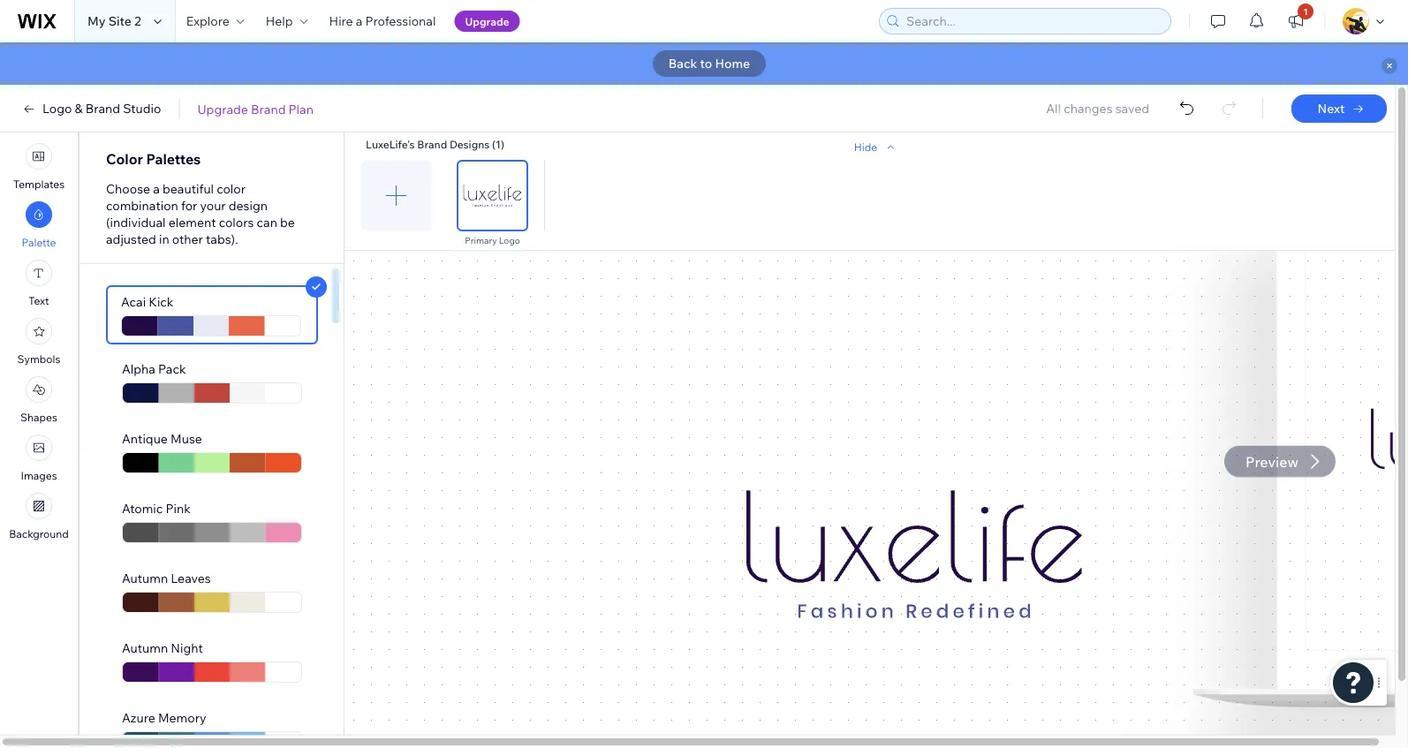 Task type: vqa. For each thing, say whether or not it's contained in the screenshot.
AUTUMN LEAVES
yes



Task type: describe. For each thing, give the bounding box(es) containing it.
acai
[[121, 294, 146, 310]]

shapes
[[20, 411, 57, 424]]

a for beautiful
[[153, 181, 160, 197]]

hire a professional link
[[319, 0, 447, 42]]

palette button
[[22, 201, 56, 249]]

back to home
[[669, 56, 750, 71]]

beautiful
[[163, 181, 214, 197]]

kick
[[149, 294, 174, 310]]

symbols
[[17, 353, 60, 366]]

to
[[700, 56, 712, 71]]

preview
[[1246, 453, 1299, 470]]

studio
[[123, 101, 161, 116]]

pink
[[166, 501, 191, 516]]

templates button
[[13, 143, 65, 191]]

luxelife's
[[366, 138, 415, 151]]

hire a professional
[[329, 13, 436, 29]]

back to home button
[[653, 50, 766, 77]]

palette
[[22, 236, 56, 249]]

luxelife's brand designs (1)
[[366, 138, 504, 151]]

upgrade brand plan
[[197, 101, 314, 116]]

designs
[[450, 138, 490, 151]]

hide button
[[854, 139, 899, 155]]

background button
[[9, 493, 69, 541]]

symbols button
[[17, 318, 60, 366]]

azure
[[122, 710, 155, 726]]

templates
[[13, 178, 65, 191]]

autumn for autumn leaves
[[122, 571, 168, 586]]

home
[[715, 56, 750, 71]]

design
[[229, 198, 268, 213]]

autumn leaves
[[122, 571, 211, 586]]

can
[[257, 215, 277, 230]]

my site 2
[[87, 13, 141, 29]]

(1)
[[492, 138, 504, 151]]

azure memory
[[122, 710, 206, 726]]

tabs).
[[206, 231, 238, 247]]

choose
[[106, 181, 150, 197]]

site
[[108, 13, 132, 29]]

adjusted
[[106, 231, 156, 247]]

all changes saved
[[1046, 101, 1150, 116]]

background
[[9, 527, 69, 541]]

shapes button
[[20, 376, 57, 424]]

pack
[[158, 361, 186, 377]]

muse
[[171, 431, 202, 447]]

next
[[1318, 101, 1345, 116]]

brand inside "button"
[[85, 101, 120, 116]]

&
[[75, 101, 83, 116]]

choose a beautiful color combination for your design (individual element colors can be adjusted in other tabs).
[[106, 181, 295, 247]]

2
[[134, 13, 141, 29]]

menu containing templates
[[0, 138, 78, 546]]

brand for upgrade brand plan
[[251, 101, 286, 116]]

autumn night
[[122, 641, 203, 656]]

atomic
[[122, 501, 163, 516]]

atomic pink
[[122, 501, 191, 516]]

changes
[[1064, 101, 1113, 116]]

Search... field
[[901, 9, 1165, 34]]

memory
[[158, 710, 206, 726]]

logo & brand studio
[[42, 101, 161, 116]]



Task type: locate. For each thing, give the bounding box(es) containing it.
professional
[[365, 13, 436, 29]]

0 horizontal spatial upgrade
[[197, 101, 248, 116]]

upgrade up palettes
[[197, 101, 248, 116]]

a for professional
[[356, 13, 363, 29]]

my
[[87, 13, 106, 29]]

upgrade
[[465, 15, 509, 28], [197, 101, 248, 116]]

brand for luxelife's brand designs (1)
[[417, 138, 447, 151]]

1 button
[[1277, 0, 1316, 42]]

1 horizontal spatial a
[[356, 13, 363, 29]]

0 vertical spatial upgrade
[[465, 15, 509, 28]]

in
[[159, 231, 169, 247]]

your
[[200, 198, 226, 213]]

acai kick
[[121, 294, 174, 310]]

a inside choose a beautiful color combination for your design (individual element colors can be adjusted in other tabs).
[[153, 181, 160, 197]]

brand
[[85, 101, 120, 116], [251, 101, 286, 116], [417, 138, 447, 151]]

antique muse
[[122, 431, 202, 447]]

1 vertical spatial a
[[153, 181, 160, 197]]

1 autumn from the top
[[122, 571, 168, 586]]

other
[[172, 231, 203, 247]]

upgrade for upgrade
[[465, 15, 509, 28]]

leaves
[[171, 571, 211, 586]]

all
[[1046, 101, 1061, 116]]

next button
[[1292, 95, 1387, 123]]

combination
[[106, 198, 178, 213]]

a
[[356, 13, 363, 29], [153, 181, 160, 197]]

a up the 'combination'
[[153, 181, 160, 197]]

1 horizontal spatial brand
[[251, 101, 286, 116]]

back
[[669, 56, 698, 71]]

saved
[[1116, 101, 1150, 116]]

a right hire
[[356, 13, 363, 29]]

plan
[[289, 101, 314, 116]]

logo
[[42, 101, 72, 116], [499, 235, 520, 246]]

help button
[[255, 0, 319, 42]]

help
[[266, 13, 293, 29]]

colors
[[219, 215, 254, 230]]

alpha pack
[[122, 361, 186, 377]]

preview button
[[1225, 446, 1336, 478]]

autumn left leaves
[[122, 571, 168, 586]]

logo & brand studio button
[[21, 101, 161, 117]]

0 horizontal spatial a
[[153, 181, 160, 197]]

logo left &
[[42, 101, 72, 116]]

text button
[[26, 260, 52, 307]]

autumn for autumn night
[[122, 641, 168, 656]]

alpha
[[122, 361, 155, 377]]

upgrade for upgrade brand plan
[[197, 101, 248, 116]]

for
[[181, 198, 197, 213]]

brand left designs
[[417, 138, 447, 151]]

color
[[106, 150, 143, 168]]

palettes
[[146, 150, 201, 168]]

text
[[29, 294, 49, 307]]

1 vertical spatial upgrade
[[197, 101, 248, 116]]

back to home alert
[[0, 42, 1408, 85]]

1 horizontal spatial upgrade
[[465, 15, 509, 28]]

autumn left the night
[[122, 641, 168, 656]]

logo inside logo & brand studio "button"
[[42, 101, 72, 116]]

element
[[169, 215, 216, 230]]

antique
[[122, 431, 168, 447]]

1 horizontal spatial logo
[[499, 235, 520, 246]]

0 horizontal spatial logo
[[42, 101, 72, 116]]

1 vertical spatial logo
[[499, 235, 520, 246]]

hire
[[329, 13, 353, 29]]

0 vertical spatial logo
[[42, 101, 72, 116]]

images
[[21, 469, 57, 482]]

1 vertical spatial autumn
[[122, 641, 168, 656]]

brand right &
[[85, 101, 120, 116]]

brand inside button
[[251, 101, 286, 116]]

color
[[217, 181, 246, 197]]

brand left plan
[[251, 101, 286, 116]]

0 vertical spatial autumn
[[122, 571, 168, 586]]

2 horizontal spatial brand
[[417, 138, 447, 151]]

hide
[[854, 140, 878, 153]]

logo right primary
[[499, 235, 520, 246]]

menu
[[0, 138, 78, 546]]

primary logo
[[465, 235, 520, 246]]

upgrade brand plan button
[[197, 101, 314, 117]]

(individual
[[106, 215, 166, 230]]

2 autumn from the top
[[122, 641, 168, 656]]

be
[[280, 215, 295, 230]]

upgrade button
[[454, 11, 520, 32]]

autumn
[[122, 571, 168, 586], [122, 641, 168, 656]]

color palettes
[[106, 150, 201, 168]]

1
[[1304, 6, 1308, 17]]

explore
[[186, 13, 229, 29]]

upgrade right "professional"
[[465, 15, 509, 28]]

images button
[[21, 435, 57, 482]]

night
[[171, 641, 203, 656]]

0 vertical spatial a
[[356, 13, 363, 29]]

primary
[[465, 235, 497, 246]]

0 horizontal spatial brand
[[85, 101, 120, 116]]



